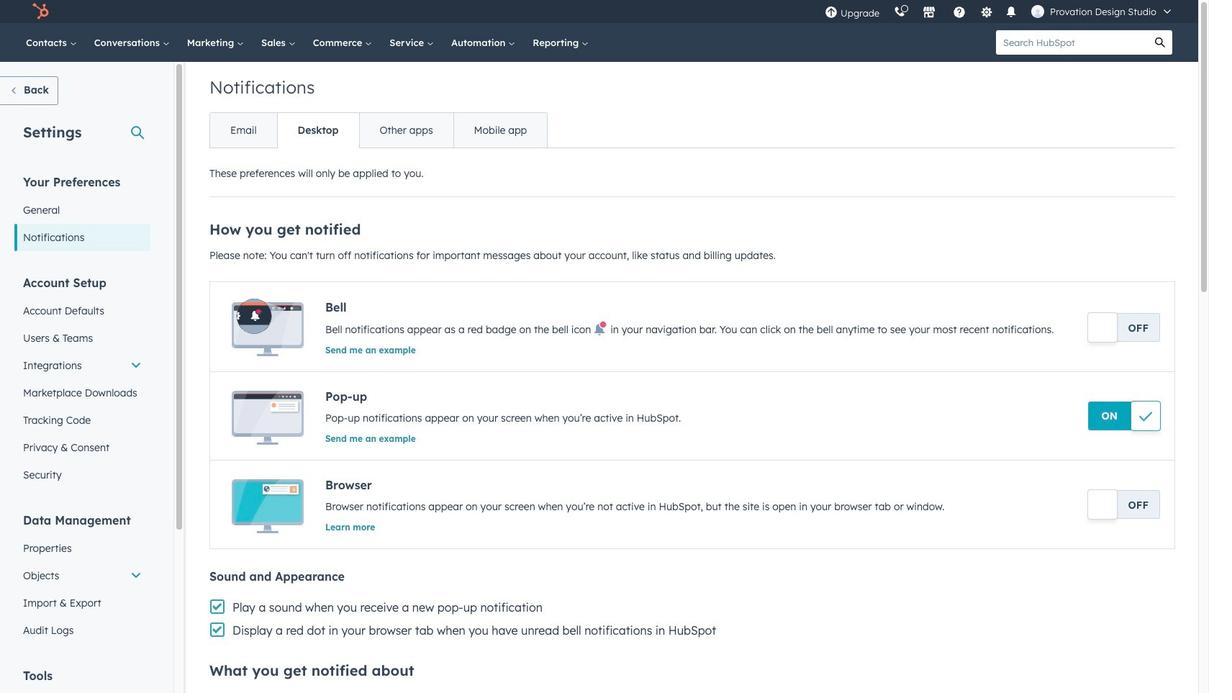 Task type: locate. For each thing, give the bounding box(es) containing it.
marketplaces image
[[923, 6, 936, 19]]

menu
[[818, 0, 1181, 23]]

Search HubSpot search field
[[996, 30, 1148, 55]]

data management element
[[14, 513, 150, 644]]

account setup element
[[14, 275, 150, 489]]

navigation
[[210, 112, 548, 148]]



Task type: describe. For each thing, give the bounding box(es) containing it.
your preferences element
[[14, 174, 150, 251]]

james peterson image
[[1032, 5, 1045, 18]]



Task type: vqa. For each thing, say whether or not it's contained in the screenshot.
Save Cancel button
no



